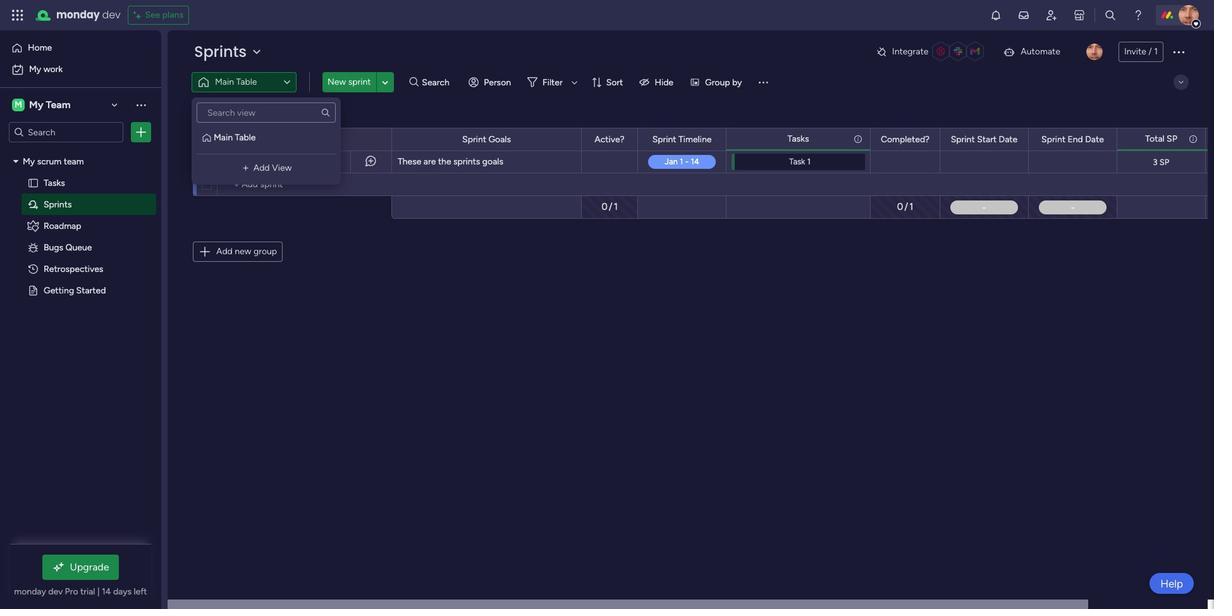 Task type: locate. For each thing, give the bounding box(es) containing it.
roadmap
[[44, 220, 81, 231]]

my inside the workspace selection element
[[29, 99, 43, 111]]

tasks up task in the top of the page
[[788, 133, 809, 144]]

add inside menu menu
[[254, 163, 270, 173]]

1 date from the left
[[999, 134, 1018, 145]]

0 horizontal spatial options image
[[135, 126, 147, 139]]

sprint
[[462, 134, 486, 145], [653, 134, 677, 145], [951, 134, 975, 145], [1042, 134, 1066, 145], [239, 157, 263, 168]]

monday dev pro trial | 14 days left
[[14, 586, 147, 597]]

workspace selection element
[[12, 97, 72, 113]]

1 vertical spatial tasks
[[44, 177, 65, 188]]

team
[[64, 156, 84, 166]]

0 vertical spatial main
[[215, 77, 234, 87]]

1 vertical spatial main
[[214, 132, 233, 143]]

sprint for sprint goals
[[462, 134, 486, 145]]

0 horizontal spatial add
[[216, 246, 233, 257]]

home option
[[8, 38, 154, 58]]

these are the sprints goals
[[398, 156, 504, 167]]

0 vertical spatial options image
[[1172, 44, 1187, 59]]

dev
[[102, 8, 120, 22], [48, 586, 63, 597]]

list box
[[0, 148, 161, 472]]

2 vertical spatial my
[[23, 156, 35, 166]]

monday left pro
[[14, 586, 46, 597]]

main table down sprints field
[[214, 132, 256, 143]]

0 horizontal spatial 0 / 1
[[602, 201, 618, 213]]

tasks right public board image
[[44, 177, 65, 188]]

table inside menu menu
[[235, 132, 256, 143]]

bugs
[[44, 242, 63, 252]]

Search in workspace field
[[27, 125, 106, 139]]

v2 plus simple image
[[241, 164, 248, 173]]

1 vertical spatial sprints
[[218, 107, 258, 123]]

0 vertical spatial monday
[[56, 8, 100, 22]]

end
[[1068, 134, 1084, 145]]

1 horizontal spatial date
[[1086, 134, 1104, 145]]

see plans button
[[128, 6, 189, 25]]

1 horizontal spatial james peterson image
[[1179, 5, 1199, 25]]

sprints
[[194, 41, 247, 62], [218, 107, 258, 123], [44, 199, 72, 209]]

Completed? field
[[878, 133, 933, 146]]

sprint for sprint start date
[[951, 134, 975, 145]]

Sprint Start Date field
[[948, 133, 1021, 146]]

integrate
[[893, 46, 929, 57]]

0 vertical spatial my
[[29, 64, 41, 75]]

option
[[0, 150, 161, 152]]

0 vertical spatial main table
[[215, 77, 257, 87]]

14
[[102, 586, 111, 597]]

days
[[113, 586, 132, 597]]

monday up home link
[[56, 8, 100, 22]]

start
[[977, 134, 997, 145]]

0 horizontal spatial tasks
[[44, 177, 65, 188]]

1 vertical spatial main table
[[214, 132, 256, 143]]

help button
[[1150, 573, 1194, 594]]

table
[[236, 77, 257, 87], [235, 132, 256, 143]]

dev left see on the left top of page
[[102, 8, 120, 22]]

group by
[[705, 77, 742, 88]]

0 horizontal spatial dev
[[48, 586, 63, 597]]

table down sprints field
[[235, 132, 256, 143]]

my for my work
[[29, 64, 41, 75]]

2 horizontal spatial /
[[1149, 46, 1152, 57]]

retrospectives
[[44, 263, 103, 274]]

1 horizontal spatial tasks
[[788, 133, 809, 144]]

0 vertical spatial dev
[[102, 8, 120, 22]]

my right caret down icon
[[23, 156, 35, 166]]

1 vertical spatial table
[[235, 132, 256, 143]]

my inside list box
[[23, 156, 35, 166]]

main
[[215, 77, 234, 87], [214, 132, 233, 143]]

0
[[602, 201, 608, 213], [897, 201, 904, 213]]

options image
[[1172, 44, 1187, 59], [135, 126, 147, 139]]

goals
[[483, 156, 504, 167]]

my for my scrum team
[[23, 156, 35, 166]]

my
[[29, 64, 41, 75], [29, 99, 43, 111], [23, 156, 35, 166]]

0 horizontal spatial 0
[[602, 201, 608, 213]]

sprints inside list box
[[44, 199, 72, 209]]

1 0 / 1 from the left
[[602, 201, 618, 213]]

my work
[[29, 64, 63, 75]]

main table inside menu menu
[[214, 132, 256, 143]]

1 vertical spatial james peterson image
[[1087, 44, 1103, 60]]

sprint inside field
[[462, 134, 486, 145]]

1
[[1155, 46, 1158, 57], [265, 157, 269, 168], [808, 157, 811, 166], [614, 201, 618, 213], [910, 201, 914, 213]]

2 date from the left
[[1086, 134, 1104, 145]]

0 vertical spatial tasks
[[788, 133, 809, 144]]

hide button
[[635, 72, 681, 92]]

add for add view
[[254, 163, 270, 173]]

task
[[790, 157, 806, 166]]

1 horizontal spatial /
[[905, 201, 909, 213]]

add view
[[254, 163, 292, 173]]

1 horizontal spatial 0
[[897, 201, 904, 213]]

these
[[398, 156, 422, 167]]

1 horizontal spatial dev
[[102, 8, 120, 22]]

3 sp
[[1154, 157, 1170, 167]]

1 horizontal spatial add
[[254, 163, 270, 173]]

1 vertical spatial my
[[29, 99, 43, 111]]

0 vertical spatial table
[[236, 77, 257, 87]]

0 vertical spatial main table button
[[192, 72, 297, 92]]

1 vertical spatial options image
[[135, 126, 147, 139]]

date right end
[[1086, 134, 1104, 145]]

group
[[705, 77, 730, 88]]

my inside my work option
[[29, 64, 41, 75]]

are
[[424, 156, 436, 167]]

sprint for sprint timeline
[[653, 134, 677, 145]]

sp inside field
[[1167, 133, 1178, 144]]

my left "work"
[[29, 64, 41, 75]]

see
[[145, 9, 160, 20]]

m
[[15, 99, 22, 110]]

0 / 1
[[602, 201, 618, 213], [897, 201, 914, 213]]

menu image
[[757, 76, 770, 89]]

0 vertical spatial sp
[[1167, 133, 1178, 144]]

/
[[1149, 46, 1152, 57], [609, 201, 613, 213], [905, 201, 909, 213]]

+ Add sprint text field
[[224, 177, 386, 192]]

my work option
[[8, 59, 154, 80]]

sp right 3
[[1160, 157, 1170, 167]]

0 vertical spatial add
[[254, 163, 270, 173]]

2 0 from the left
[[897, 201, 904, 213]]

monday marketplace image
[[1074, 9, 1086, 22]]

sprints for sprints field
[[218, 107, 258, 123]]

None search field
[[197, 102, 336, 123]]

sprint 1
[[239, 157, 269, 168]]

Active? field
[[592, 133, 628, 146]]

column information image
[[1189, 134, 1199, 144]]

help image
[[1132, 9, 1145, 22]]

1 vertical spatial main table button
[[211, 131, 259, 145]]

sp right total
[[1167, 133, 1178, 144]]

sprint end date
[[1042, 134, 1104, 145]]

Search view search field
[[197, 102, 336, 123]]

help
[[1161, 577, 1184, 590]]

person
[[484, 77, 511, 88]]

date
[[999, 134, 1018, 145], [1086, 134, 1104, 145]]

options image up 'expand' icon
[[1172, 44, 1187, 59]]

Sprints field
[[214, 107, 261, 123]]

my right workspace image
[[29, 99, 43, 111]]

date right start at the right of page
[[999, 134, 1018, 145]]

workspace options image
[[135, 99, 147, 111]]

dev left pro
[[48, 586, 63, 597]]

sp
[[1167, 133, 1178, 144], [1160, 157, 1170, 167]]

sprints inside field
[[218, 107, 258, 123]]

add right 'v2 plus simple' image at left top
[[254, 163, 270, 173]]

total
[[1146, 133, 1165, 144]]

add new group button
[[193, 242, 283, 262]]

sprints
[[454, 156, 480, 167]]

main table down sprints button
[[215, 77, 257, 87]]

Sprint Timeline field
[[649, 133, 715, 146]]

james peterson image
[[1179, 5, 1199, 25], [1087, 44, 1103, 60]]

0 vertical spatial sprints
[[194, 41, 247, 62]]

main down sprints button
[[215, 77, 234, 87]]

public board image
[[27, 284, 39, 296]]

0 vertical spatial james peterson image
[[1179, 5, 1199, 25]]

james peterson image right help "icon"
[[1179, 5, 1199, 25]]

0 horizontal spatial date
[[999, 134, 1018, 145]]

1 horizontal spatial 0 / 1
[[897, 201, 914, 213]]

1 vertical spatial monday
[[14, 586, 46, 597]]

add for add new group
[[216, 246, 233, 257]]

monday for monday dev
[[56, 8, 100, 22]]

3
[[1154, 157, 1158, 167]]

1 vertical spatial add
[[216, 246, 233, 257]]

angle down image
[[382, 77, 388, 87]]

date for sprint end date
[[1086, 134, 1104, 145]]

1 horizontal spatial monday
[[56, 8, 100, 22]]

monday dev
[[56, 8, 120, 22]]

tasks
[[788, 133, 809, 144], [44, 177, 65, 188]]

Search field
[[419, 73, 457, 91]]

1 horizontal spatial options image
[[1172, 44, 1187, 59]]

main down sprints field
[[214, 132, 233, 143]]

main table button up sprints field
[[192, 72, 297, 92]]

add
[[254, 163, 270, 173], [216, 246, 233, 257]]

2 vertical spatial sprints
[[44, 199, 72, 209]]

sprint timeline
[[653, 134, 712, 145]]

home
[[28, 42, 52, 53]]

date for sprint start date
[[999, 134, 1018, 145]]

main table button down sprints field
[[211, 131, 259, 145]]

1 vertical spatial sp
[[1160, 157, 1170, 167]]

add left new
[[216, 246, 233, 257]]

integrate button
[[871, 39, 993, 65]]

0 horizontal spatial james peterson image
[[1087, 44, 1103, 60]]

james peterson image left the invite
[[1087, 44, 1103, 60]]

table up sprints field
[[236, 77, 257, 87]]

main table
[[215, 77, 257, 87], [214, 132, 256, 143]]

0 horizontal spatial monday
[[14, 586, 46, 597]]

workspace image
[[12, 98, 25, 112]]

options image down workspace options image
[[135, 126, 147, 139]]

Total SP field
[[1143, 132, 1181, 146]]

select product image
[[11, 9, 24, 22]]

1 vertical spatial dev
[[48, 586, 63, 597]]

menu menu
[[197, 102, 336, 183]]

add view button
[[197, 156, 336, 181]]



Task type: describe. For each thing, give the bounding box(es) containing it.
hide
[[655, 77, 674, 88]]

0 horizontal spatial /
[[609, 201, 613, 213]]

caret down image
[[13, 157, 18, 165]]

monday for monday dev pro trial | 14 days left
[[14, 586, 46, 597]]

public board image
[[27, 176, 39, 189]]

invite
[[1125, 46, 1147, 57]]

|
[[97, 586, 100, 597]]

new
[[235, 246, 251, 257]]

group by button
[[685, 72, 750, 92]]

started
[[76, 285, 106, 295]]

my work link
[[8, 59, 154, 80]]

1 0 from the left
[[602, 201, 608, 213]]

bugs queue
[[44, 242, 92, 252]]

by
[[733, 77, 742, 88]]

notifications image
[[990, 9, 1003, 22]]

person button
[[464, 72, 519, 92]]

search everything image
[[1105, 9, 1117, 22]]

getting started
[[44, 285, 106, 295]]

pro
[[65, 586, 78, 597]]

left
[[134, 586, 147, 597]]

team
[[46, 99, 71, 111]]

main table button inside menu menu
[[211, 131, 259, 145]]

update feed image
[[1018, 9, 1031, 22]]

/ inside button
[[1149, 46, 1152, 57]]

plans
[[162, 9, 183, 20]]

dev for monday dev
[[102, 8, 120, 22]]

new sprint button
[[323, 72, 376, 92]]

group
[[254, 246, 277, 257]]

goals
[[489, 134, 511, 145]]

work
[[43, 64, 63, 75]]

new
[[328, 77, 346, 87]]

2 0 / 1 from the left
[[897, 201, 914, 213]]

filter
[[543, 77, 563, 88]]

1 inside the invite / 1 button
[[1155, 46, 1158, 57]]

sprint
[[348, 77, 371, 87]]

filter button
[[523, 72, 582, 92]]

invite / 1
[[1125, 46, 1158, 57]]

expand image
[[1177, 77, 1187, 87]]

automate button
[[998, 42, 1066, 62]]

search image
[[321, 108, 331, 118]]

the
[[438, 156, 451, 167]]

sort
[[606, 77, 623, 88]]

Tasks field
[[785, 132, 813, 146]]

upgrade button
[[42, 555, 119, 580]]

trial
[[80, 586, 95, 597]]

home link
[[8, 38, 154, 58]]

sprint for sprint 1
[[239, 157, 263, 168]]

arrow down image
[[567, 75, 582, 90]]

Sprint End Date field
[[1039, 133, 1108, 146]]

dev for monday dev pro trial | 14 days left
[[48, 586, 63, 597]]

my scrum team
[[23, 156, 84, 166]]

sprints for sprints button
[[194, 41, 247, 62]]

add new group
[[216, 246, 277, 257]]

invite / 1 button
[[1119, 42, 1164, 62]]

see plans
[[145, 9, 183, 20]]

scrum
[[37, 156, 62, 166]]

sort button
[[586, 72, 631, 92]]

total sp
[[1146, 133, 1178, 144]]

timeline
[[679, 134, 712, 145]]

sprints button
[[192, 41, 267, 62]]

sp for total sp
[[1167, 133, 1178, 144]]

options image
[[176, 146, 186, 177]]

my for my team
[[29, 99, 43, 111]]

my team
[[29, 99, 71, 111]]

upgrade
[[70, 561, 109, 573]]

column information image
[[853, 134, 864, 144]]

main inside menu menu
[[214, 132, 233, 143]]

active?
[[595, 134, 625, 145]]

sp for 3 sp
[[1160, 157, 1170, 167]]

completed?
[[881, 134, 930, 145]]

automate
[[1021, 46, 1061, 57]]

getting
[[44, 285, 74, 295]]

v2 search image
[[410, 75, 419, 89]]

list box containing my scrum team
[[0, 148, 161, 472]]

invite members image
[[1046, 9, 1058, 22]]

view
[[272, 163, 292, 173]]

sprint for sprint end date
[[1042, 134, 1066, 145]]

sprint goals
[[462, 134, 511, 145]]

new sprint
[[328, 77, 371, 87]]

queue
[[66, 242, 92, 252]]

task 1
[[790, 157, 811, 166]]

sprint start date
[[951, 134, 1018, 145]]

Sprint Goals field
[[459, 133, 514, 146]]

tasks inside "field"
[[788, 133, 809, 144]]



Task type: vqa. For each thing, say whether or not it's contained in the screenshot.
1st TO from the top
no



